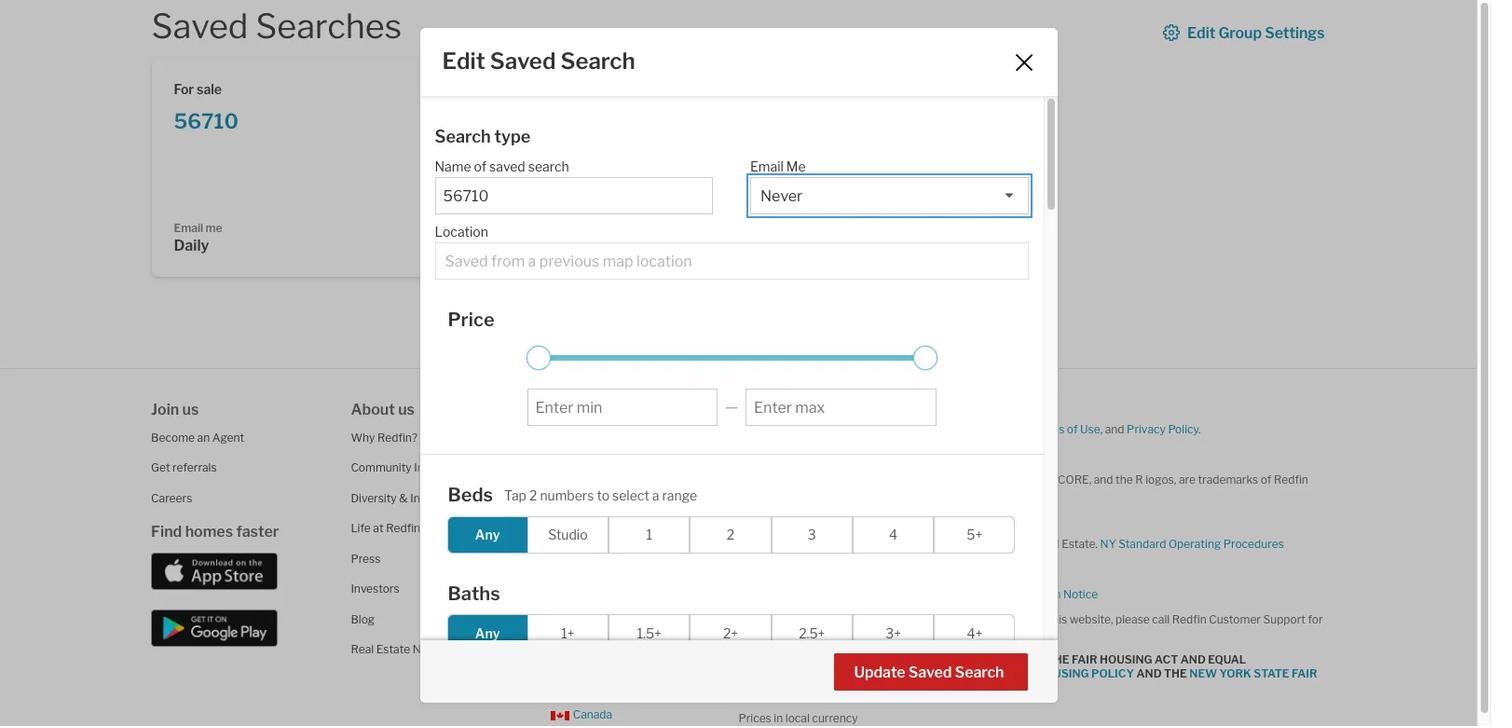 Task type: vqa. For each thing, say whether or not it's contained in the screenshot.
at to the bottom
yes



Task type: locate. For each thing, give the bounding box(es) containing it.
and right to
[[956, 653, 981, 667]]

0 horizontal spatial are
[[782, 612, 799, 626]]

option group
[[447, 516, 1016, 554], [447, 615, 1016, 652]]

email for email me
[[751, 158, 784, 174]]

abides
[[984, 653, 1026, 667]]

2 us from the left
[[398, 400, 415, 418]]

0 horizontal spatial or
[[808, 447, 819, 461]]

an
[[197, 430, 210, 444]]

email inside email me element
[[751, 158, 784, 174]]

new york state fair housing notice
[[807, 667, 1318, 695]]

and
[[1106, 422, 1125, 436], [794, 472, 814, 486], [1094, 472, 1114, 486]]

you up the information
[[945, 422, 965, 436]]

1 horizontal spatial us
[[398, 400, 415, 418]]

edit left group
[[1188, 24, 1216, 42]]

find for find us
[[551, 400, 582, 418]]

of left use
[[1067, 422, 1078, 436]]

or
[[808, 447, 819, 461], [874, 486, 885, 500], [916, 612, 927, 626]]

0 horizontal spatial you
[[760, 612, 780, 626]]

in left local
[[774, 711, 783, 725]]

0 horizontal spatial fair
[[1009, 667, 1034, 681]]

1 horizontal spatial housing
[[1037, 667, 1089, 681]]

1-844-759-7732 link
[[788, 626, 877, 640]]

1 horizontal spatial search
[[561, 48, 636, 75]]

to for tap 2 numbers to select a range
[[597, 488, 610, 504]]

2 vertical spatial to
[[844, 537, 855, 551]]

email for email me daily
[[174, 221, 203, 235]]

to right agree
[[999, 422, 1010, 436]]

Any checkbox
[[447, 516, 528, 554]]

0 horizontal spatial edit
[[442, 48, 485, 75]]

download the redfin app from the google play store image
[[151, 609, 278, 647]]

blog
[[351, 612, 375, 626]]

0 horizontal spatial real
[[351, 642, 374, 656]]

1 horizontal spatial are
[[1179, 472, 1196, 486]]

edit up search type
[[442, 48, 485, 75]]

2 horizontal spatial saved
[[909, 664, 952, 681]]

2 vertical spatial of
[[1261, 472, 1272, 486]]

the left r
[[1116, 472, 1134, 486]]

1 option group from the top
[[447, 516, 1016, 554]]

us for about us
[[398, 400, 415, 418]]

0 vertical spatial search
[[561, 48, 636, 75]]

of
[[474, 158, 487, 174], [1067, 422, 1078, 436], [1261, 472, 1272, 486]]

1 vertical spatial of
[[1067, 422, 1078, 436]]

fair inside new york state fair housing notice
[[1292, 667, 1318, 681]]

. right privacy
[[1199, 422, 1202, 436]]

consumer protection notice
[[949, 587, 1099, 601]]

844-
[[798, 626, 824, 640]]

or inside if you are using a screen reader, or having trouble reading this website, please call redfin customer support for help at
[[916, 612, 927, 626]]

to inside the edit saved search dialog
[[597, 488, 610, 504]]

update saved search button
[[834, 653, 1028, 691]]

real left estate.
[[1037, 537, 1060, 551]]

2+
[[723, 625, 739, 641]]

2 horizontal spatial in
[[933, 486, 942, 500]]

us for find us
[[585, 400, 601, 418]]

1 horizontal spatial at
[[775, 626, 786, 640]]

in right pending
[[933, 486, 942, 500]]

registered
[[818, 486, 872, 500]]

the left uspto.
[[944, 486, 962, 500]]

Enter min text field
[[536, 399, 710, 417]]

us right join
[[182, 400, 199, 418]]

2 option group from the top
[[447, 615, 1016, 652]]

investors button
[[351, 582, 400, 596]]

not
[[768, 447, 785, 461]]

email inside email me daily
[[174, 221, 203, 235]]

search inside button
[[955, 664, 1005, 681]]

at
[[373, 521, 384, 535], [775, 626, 786, 640]]

1 vertical spatial a
[[832, 612, 838, 626]]

new
[[1190, 667, 1218, 681]]

0 horizontal spatial the
[[944, 486, 962, 500]]

numbers
[[540, 488, 594, 504]]

business
[[873, 537, 919, 551]]

currency
[[812, 711, 858, 725]]

or right 'sell'
[[808, 447, 819, 461]]

become an agent button
[[151, 430, 244, 444]]

1 vertical spatial in
[[922, 537, 931, 551]]

1 vertical spatial email
[[174, 221, 203, 235]]

2 horizontal spatial or
[[916, 612, 927, 626]]

1 horizontal spatial fair
[[1072, 653, 1098, 667]]

edit
[[1188, 24, 1216, 42], [442, 48, 485, 75]]

any
[[475, 527, 500, 543], [475, 625, 500, 641]]

0 vertical spatial you
[[945, 422, 965, 436]]

0 vertical spatial a
[[653, 488, 660, 504]]

in inside 'redfin and all redfin variants, title forward, walk score, and the r logos, are trademarks of redfin corporation, registered or pending in the uspto.'
[[933, 486, 942, 500]]

a inside the edit saved search dialog
[[653, 488, 660, 504]]

redfin for is
[[807, 653, 849, 667]]

1 vertical spatial find
[[151, 523, 182, 541]]

0 horizontal spatial us
[[182, 400, 199, 418]]

do not sell or share my personal information link
[[751, 447, 979, 461]]

1 horizontal spatial or
[[874, 486, 885, 500]]

saved inside button
[[909, 664, 952, 681]]

of right 'trademarks'
[[1261, 472, 1272, 486]]

0 horizontal spatial the
[[1047, 653, 1070, 667]]

at left 1-
[[775, 626, 786, 640]]

1 horizontal spatial 2
[[727, 527, 735, 543]]

1 vertical spatial you
[[760, 612, 780, 626]]

edit inside dialog
[[442, 48, 485, 75]]

become an agent
[[151, 430, 244, 444]]

redfin twitter image
[[575, 489, 590, 504]]

1.5+ radio
[[609, 615, 690, 652]]

1 vertical spatial edit
[[442, 48, 485, 75]]

1 vertical spatial to
[[597, 488, 610, 504]]

updated january 2023: by searching, you agree to the terms of use , and privacy policy .
[[751, 422, 1202, 436]]

1 vertical spatial option group
[[447, 615, 1016, 652]]

the right by
[[1047, 653, 1070, 667]]

york
[[1220, 667, 1252, 681]]

are
[[1179, 472, 1196, 486], [782, 612, 799, 626]]

redfin down not
[[751, 472, 792, 486]]

2 horizontal spatial us
[[585, 400, 601, 418]]

1 horizontal spatial of
[[1067, 422, 1078, 436]]

canadian flag image
[[551, 711, 569, 721]]

us up redfin?
[[398, 400, 415, 418]]

1 horizontal spatial email
[[751, 158, 784, 174]]

2 vertical spatial or
[[916, 612, 927, 626]]

0 vertical spatial option group
[[447, 516, 1016, 554]]

as
[[986, 537, 997, 551]]

real down blog
[[351, 642, 374, 656]]

1 vertical spatial search
[[435, 127, 491, 146]]

0 horizontal spatial 2
[[530, 488, 537, 504]]

2 horizontal spatial to
[[999, 422, 1010, 436]]

any inside checkbox
[[475, 527, 500, 543]]

licensed
[[798, 537, 842, 551]]

2 horizontal spatial fair
[[1292, 667, 1318, 681]]

2 horizontal spatial of
[[1261, 472, 1272, 486]]

1 any from the top
[[475, 527, 500, 543]]

using
[[801, 612, 829, 626]]

any inside option
[[475, 625, 500, 641]]

trouble
[[967, 612, 1004, 626]]

or left pending
[[874, 486, 885, 500]]

the left terms
[[1013, 422, 1030, 436]]

1 vertical spatial at
[[775, 626, 786, 640]]

type
[[495, 127, 531, 146]]

any down 'beds'
[[475, 527, 500, 543]]

. down committed
[[904, 681, 907, 695]]

2 vertical spatial in
[[774, 711, 783, 725]]

1 horizontal spatial edit
[[1188, 24, 1216, 42]]

3 checkbox
[[772, 516, 853, 554]]

1-
[[788, 626, 798, 640]]

any down baths
[[475, 625, 500, 641]]

1 horizontal spatial a
[[832, 612, 838, 626]]

saved searches
[[152, 6, 402, 47]]

0 vertical spatial 2
[[530, 488, 537, 504]]

saved
[[152, 6, 248, 47], [490, 48, 556, 75], [909, 664, 952, 681]]

website,
[[1070, 612, 1114, 626]]

are right 'logos,'
[[1179, 472, 1196, 486]]

1+ radio
[[528, 615, 609, 652]]

—
[[725, 398, 739, 416]]

0 vertical spatial any
[[475, 527, 500, 543]]

1 horizontal spatial in
[[922, 537, 931, 551]]

rent. button
[[551, 553, 578, 567]]

1 horizontal spatial find
[[551, 400, 582, 418]]

a left the range
[[653, 488, 660, 504]]

edit saved search
[[442, 48, 636, 75]]

0 horizontal spatial housing
[[807, 681, 859, 695]]

or left having
[[916, 612, 927, 626]]

0 vertical spatial real
[[1037, 537, 1060, 551]]

1 vertical spatial any
[[475, 625, 500, 641]]

list box
[[751, 177, 1029, 214]]

0 horizontal spatial find
[[151, 523, 182, 541]]

1 vertical spatial 2
[[727, 527, 735, 543]]

0 vertical spatial in
[[933, 486, 942, 500]]

0 horizontal spatial saved
[[152, 6, 248, 47]]

redfin left is
[[751, 537, 785, 551]]

email left me
[[751, 158, 784, 174]]

and right score,
[[1094, 472, 1114, 486]]

to
[[938, 653, 954, 667]]

california
[[751, 511, 800, 525]]

find us
[[551, 400, 601, 418]]

redfin instagram image
[[623, 489, 638, 504]]

0 horizontal spatial a
[[653, 488, 660, 504]]

find down careers
[[151, 523, 182, 541]]

are inside 'redfin and all redfin variants, title forward, walk score, and the r logos, are trademarks of redfin corporation, registered or pending in the uspto.'
[[1179, 472, 1196, 486]]

0 horizontal spatial and
[[956, 653, 981, 667]]

results
[[954, 664, 1003, 682]]

0 vertical spatial at
[[373, 521, 384, 535]]

notice
[[862, 681, 904, 695]]

is
[[787, 537, 796, 551]]

2 horizontal spatial the
[[1116, 472, 1134, 486]]

of left saved
[[474, 158, 487, 174]]

no
[[931, 664, 951, 682]]

1 vertical spatial are
[[782, 612, 799, 626]]

join
[[151, 400, 179, 418]]

select
[[613, 488, 650, 504]]

1 us from the left
[[182, 400, 199, 418]]

a right the using in the right of the page
[[832, 612, 838, 626]]

to
[[999, 422, 1010, 436], [597, 488, 610, 504], [844, 537, 855, 551]]

2 horizontal spatial housing
[[1100, 653, 1153, 667]]

why redfin?
[[351, 430, 418, 444]]

to left do
[[844, 537, 855, 551]]

for
[[174, 81, 194, 97]]

redfin for and
[[751, 472, 792, 486]]

redfin inside redfin is committed to and abides by the fair housing act and equal opportunity act. read redfin's
[[807, 653, 849, 667]]

are left the using in the right of the page
[[782, 612, 799, 626]]

edit group settings button
[[1163, 24, 1326, 42]]

0 vertical spatial find
[[551, 400, 582, 418]]

1 vertical spatial real
[[351, 642, 374, 656]]

diversity & inclusion button
[[351, 491, 457, 505]]

2 left is
[[727, 527, 735, 543]]

1 horizontal spatial the
[[1165, 667, 1188, 681]]

0 horizontal spatial to
[[597, 488, 610, 504]]

redfin down 1-844-759-7732 link
[[807, 653, 849, 667]]

. left 3+
[[877, 626, 879, 640]]

life at redfin button
[[351, 521, 421, 535]]

and right policy
[[1137, 667, 1162, 681]]

0 vertical spatial saved
[[152, 6, 248, 47]]

find up numbers
[[551, 400, 582, 418]]

2 any from the top
[[475, 625, 500, 641]]

2 vertical spatial saved
[[909, 664, 952, 681]]

january
[[798, 422, 838, 436]]

the left new
[[1165, 667, 1188, 681]]

0 vertical spatial edit
[[1188, 24, 1216, 42]]

at inside if you are using a screen reader, or having trouble reading this website, please call redfin customer support for help at
[[775, 626, 786, 640]]

do not sell or share my personal information .
[[751, 447, 982, 461]]

edit saved search dialog
[[420, 28, 1058, 726]]

1 horizontal spatial saved
[[490, 48, 556, 75]]

redfin right call
[[1173, 612, 1207, 626]]

2 horizontal spatial search
[[955, 664, 1005, 681]]

0 horizontal spatial in
[[774, 711, 783, 725]]

redfin down &
[[386, 521, 421, 535]]

0 vertical spatial of
[[474, 158, 487, 174]]

0 horizontal spatial of
[[474, 158, 487, 174]]

in left new
[[922, 537, 931, 551]]

the
[[1047, 653, 1070, 667], [1165, 667, 1188, 681]]

1 horizontal spatial to
[[844, 537, 855, 551]]

name of saved search element
[[435, 149, 704, 177]]

list box inside the edit saved search dialog
[[751, 177, 1029, 214]]

minimum price slider
[[526, 346, 551, 370]]

fair
[[1072, 653, 1098, 667], [1009, 667, 1034, 681], [1292, 667, 1318, 681]]

2.5+ radio
[[772, 615, 853, 652]]

copyright:
[[751, 397, 805, 411]]

why redfin? button
[[351, 430, 418, 444]]

1 vertical spatial or
[[874, 486, 885, 500]]

Name of saved search text field
[[443, 187, 705, 205]]

for sale
[[174, 81, 222, 97]]

to right redfin twitter icon
[[597, 488, 610, 504]]

us up tap 2 numbers to select a range
[[585, 400, 601, 418]]

0 vertical spatial are
[[1179, 472, 1196, 486]]

trademarks
[[1199, 472, 1259, 486]]

at right the life
[[373, 521, 384, 535]]

canada link
[[551, 708, 613, 722]]

. down agree
[[979, 447, 982, 461]]

2 right tap
[[530, 488, 537, 504]]

become
[[151, 430, 195, 444]]

this
[[1049, 612, 1068, 626]]

759-
[[824, 626, 850, 640]]

fair housing policy link
[[1009, 667, 1135, 681]]

0 horizontal spatial email
[[174, 221, 203, 235]]

0 horizontal spatial at
[[373, 521, 384, 535]]

1 vertical spatial saved
[[490, 48, 556, 75]]

search
[[561, 48, 636, 75], [435, 127, 491, 146], [955, 664, 1005, 681]]

0 vertical spatial email
[[751, 158, 784, 174]]

2 vertical spatial search
[[955, 664, 1005, 681]]

redfin right 'trademarks'
[[1275, 472, 1309, 486]]

committed
[[864, 653, 936, 667]]

you right the if
[[760, 612, 780, 626]]

and right act
[[1181, 653, 1206, 667]]

4+ radio
[[934, 615, 1016, 652]]

3 us from the left
[[585, 400, 601, 418]]

uspto.
[[964, 486, 1004, 500]]

the
[[1013, 422, 1030, 436], [1116, 472, 1134, 486], [944, 486, 962, 500]]

5+ checkbox
[[934, 516, 1016, 554]]

a inside if you are using a screen reader, or having trouble reading this website, please call redfin customer support for help at
[[832, 612, 838, 626]]

forward
[[577, 614, 619, 628]]

email up the daily
[[174, 221, 203, 235]]

saved for update saved search
[[909, 664, 952, 681]]

Any radio
[[447, 615, 528, 652]]

housing
[[1100, 653, 1153, 667], [1037, 667, 1089, 681], [807, 681, 859, 695]]

news
[[413, 642, 442, 656]]

join us
[[151, 400, 199, 418]]

press
[[351, 552, 381, 566]]

copyright: © 2023 redfin. all rights reserved.
[[751, 397, 986, 411]]

price
[[448, 308, 495, 331]]

#01521930
[[828, 511, 889, 525]]

local
[[786, 711, 810, 725]]

redfin right 'as'
[[1000, 537, 1034, 551]]

1 horizontal spatial you
[[945, 422, 965, 436]]

range
[[662, 488, 698, 504]]

5+
[[967, 527, 983, 543]]



Task type: describe. For each thing, give the bounding box(es) containing it.
procedures
[[1224, 537, 1285, 551]]

3
[[808, 527, 817, 543]]

call
[[1153, 612, 1170, 626]]

the inside redfin is committed to and abides by the fair housing act and equal opportunity act. read redfin's
[[1047, 653, 1070, 667]]

3+ radio
[[853, 615, 934, 652]]

policy
[[1169, 422, 1199, 436]]

inclusion
[[410, 491, 457, 505]]

forward,
[[954, 472, 1013, 486]]

subsidiaries
[[551, 523, 638, 541]]

by
[[1029, 653, 1044, 667]]

0 vertical spatial or
[[808, 447, 819, 461]]

if you are using a screen reader, or having trouble reading this website, please call redfin customer support for help at
[[751, 612, 1324, 640]]

and left all
[[794, 472, 814, 486]]

edit saved search element
[[442, 48, 990, 75]]

having
[[930, 612, 964, 626]]

prices
[[739, 711, 772, 725]]

customer
[[1210, 612, 1262, 626]]

redfin pinterest image
[[599, 489, 614, 504]]

2 horizontal spatial and
[[1181, 653, 1206, 667]]

get
[[151, 461, 170, 475]]

agree
[[967, 422, 997, 436]]

2023:
[[840, 422, 871, 436]]

sale
[[197, 81, 222, 97]]

1 checkbox
[[609, 516, 690, 554]]

redfin's
[[954, 667, 1006, 681]]

us for join us
[[182, 400, 199, 418]]

of inside the edit saved search dialog
[[474, 158, 487, 174]]

redfin is committed to and abides by the fair housing act and equal opportunity act. read redfin's
[[807, 653, 1247, 681]]

housing inside new york state fair housing notice
[[807, 681, 859, 695]]

no results
[[931, 664, 1003, 682]]

search
[[528, 158, 569, 174]]

or inside 'redfin and all redfin variants, title forward, walk score, and the r logos, are trademarks of redfin corporation, registered or pending in the uspto.'
[[874, 486, 885, 500]]

canada
[[573, 708, 613, 722]]

r
[[1136, 472, 1144, 486]]

terms
[[1032, 422, 1065, 436]]

new
[[933, 537, 957, 551]]

redfin?
[[378, 430, 418, 444]]

privacy
[[1127, 422, 1166, 436]]

reserved.
[[937, 397, 986, 411]]

beds
[[448, 484, 493, 507]]

saved for edit saved search
[[490, 48, 556, 75]]

redfin is licensed to do business in new york as redfin real estate. ny standard operating procedures
[[751, 537, 1285, 551]]

4 checkbox
[[853, 516, 934, 554]]

update
[[855, 664, 906, 681]]

1 horizontal spatial and
[[1137, 667, 1162, 681]]

search for edit saved search
[[561, 48, 636, 75]]

update saved search
[[855, 664, 1005, 681]]

dre
[[803, 511, 826, 525]]

0 horizontal spatial search
[[435, 127, 491, 146]]

all
[[816, 472, 828, 486]]

housing inside redfin is committed to and abides by the fair housing act and equal opportunity act. read redfin's
[[1100, 653, 1153, 667]]

new york state fair housing notice link
[[807, 667, 1318, 695]]

Saved from a previous map location search field
[[436, 243, 1028, 280]]

life at redfin
[[351, 521, 421, 535]]

investors
[[351, 582, 400, 596]]

redfin facebook image
[[551, 489, 566, 504]]

1 horizontal spatial real
[[1037, 537, 1060, 551]]

2+ radio
[[690, 615, 772, 652]]

any for 1+
[[475, 625, 500, 641]]

read
[[920, 667, 952, 681]]

redfin down my
[[830, 472, 871, 486]]

7732
[[850, 626, 877, 640]]

screen
[[840, 612, 876, 626]]

walk
[[1015, 472, 1049, 486]]

you inside if you are using a screen reader, or having trouble reading this website, please call redfin customer support for help at
[[760, 612, 780, 626]]

community impact
[[351, 461, 451, 475]]

0 vertical spatial to
[[999, 422, 1010, 436]]

ny
[[1101, 537, 1117, 551]]

email me daily
[[174, 221, 222, 255]]

california dre #01521930
[[751, 511, 889, 525]]

and right ,
[[1106, 422, 1125, 436]]

homes
[[185, 523, 233, 541]]

4
[[890, 527, 898, 543]]

consumer protection notice link
[[949, 587, 1099, 601]]

search type
[[435, 127, 531, 146]]

standard
[[1119, 537, 1167, 551]]

find homes faster
[[151, 523, 279, 541]]

title
[[920, 472, 952, 486]]

life
[[351, 521, 371, 535]]

score,
[[1051, 472, 1092, 486]]

Enter max text field
[[754, 399, 928, 417]]

referrals
[[173, 461, 217, 475]]

searching,
[[890, 422, 943, 436]]

tap
[[505, 488, 527, 504]]

2023
[[819, 397, 847, 411]]

me
[[206, 221, 222, 235]]

to for redfin is licensed to do business in new york as redfin real estate. ny standard operating procedures
[[844, 537, 855, 551]]

maximum price slider
[[913, 346, 938, 370]]

studio
[[549, 527, 588, 543]]

by
[[873, 422, 887, 436]]

of inside 'redfin and all redfin variants, title forward, walk score, and the r logos, are trademarks of redfin corporation, registered or pending in the uspto.'
[[1261, 472, 1272, 486]]

personal
[[871, 447, 916, 461]]

estate
[[376, 642, 410, 656]]

information
[[919, 447, 979, 461]]

location element
[[435, 214, 1020, 242]]

opportunity
[[807, 667, 890, 681]]

fair inside redfin is committed to and abides by the fair housing act and equal opportunity act. read redfin's
[[1072, 653, 1098, 667]]

daily
[[174, 237, 209, 255]]

redfin inside if you are using a screen reader, or having trouble reading this website, please call redfin customer support for help at
[[1173, 612, 1207, 626]]

4+
[[967, 625, 983, 641]]

saved
[[490, 158, 526, 174]]

about
[[351, 400, 395, 418]]

pending
[[888, 486, 930, 500]]

consumer
[[949, 587, 1004, 601]]

rights
[[905, 397, 935, 411]]

for
[[1309, 612, 1324, 626]]

redfin inside 'redfin and all redfin variants, title forward, walk score, and the r logos, are trademarks of redfin corporation, registered or pending in the uspto.'
[[1275, 472, 1309, 486]]

share
[[821, 447, 850, 461]]

searches
[[256, 6, 402, 47]]

are inside if you are using a screen reader, or having trouble reading this website, please call redfin customer support for help at
[[782, 612, 799, 626]]

email me element
[[751, 149, 1020, 177]]

download the redfin app on the apple app store image
[[151, 553, 278, 590]]

find for find homes faster
[[151, 523, 182, 541]]

any for studio
[[475, 527, 500, 543]]

2 inside option
[[727, 527, 735, 543]]

1 horizontal spatial the
[[1013, 422, 1030, 436]]

2.5+
[[799, 625, 826, 641]]

name
[[435, 158, 471, 174]]

edit for edit group settings
[[1188, 24, 1216, 42]]

prices in local currency
[[739, 711, 858, 725]]

equal
[[1209, 653, 1247, 667]]

2 checkbox
[[690, 516, 772, 554]]

diversity
[[351, 491, 397, 505]]

title forward button
[[551, 614, 619, 628]]

edit for edit saved search
[[442, 48, 485, 75]]

search for update saved search
[[955, 664, 1005, 681]]

Studio checkbox
[[528, 516, 609, 554]]



